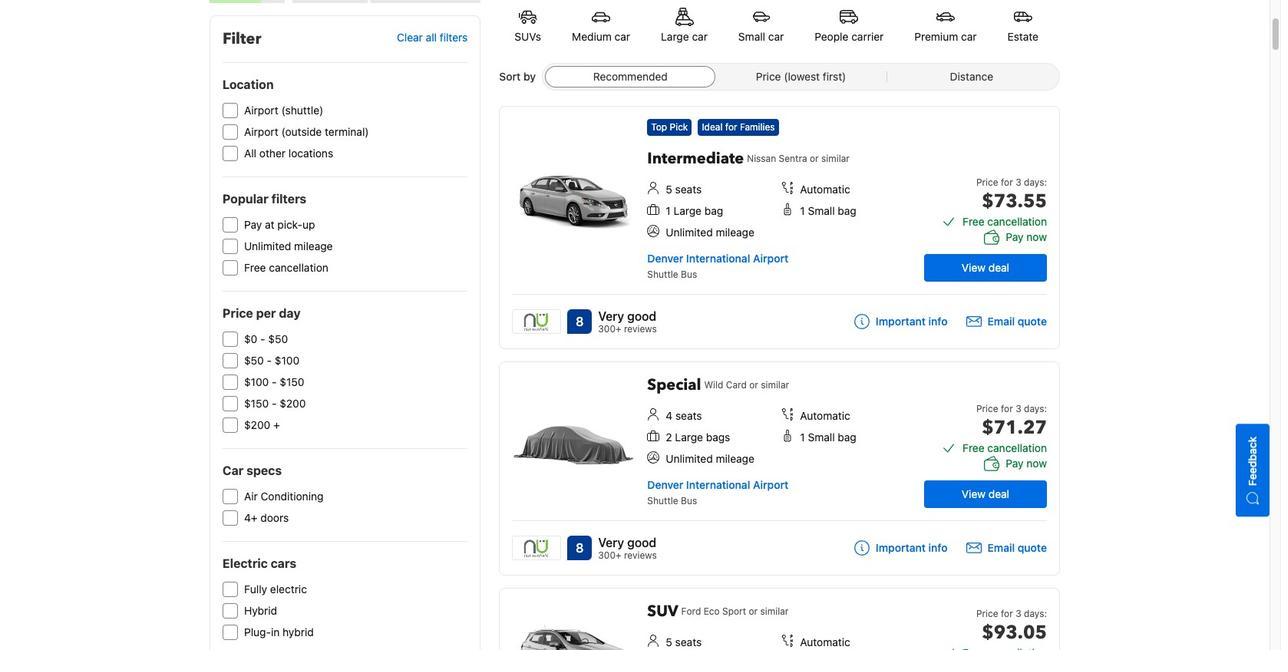 Task type: vqa. For each thing, say whether or not it's contained in the screenshot.


Task type: describe. For each thing, give the bounding box(es) containing it.
$100 - $150
[[244, 375, 304, 388]]

1 denver international airport button from the top
[[647, 252, 789, 265]]

4+
[[244, 511, 258, 524]]

large inside button
[[661, 30, 689, 43]]

important info button for second email quote button from the bottom of the page
[[854, 314, 948, 329]]

price left per
[[223, 306, 253, 320]]

important for important info button corresponding to 1st email quote button from the bottom of the page
[[876, 541, 926, 554]]

bag for 4 seats
[[838, 431, 857, 444]]

electric
[[223, 557, 268, 570]]

email for 1st email quote button from the bottom of the page
[[988, 541, 1015, 554]]

$93.05
[[982, 620, 1047, 646]]

conditioning
[[261, 490, 324, 503]]

seats for special
[[676, 409, 702, 422]]

(shuttle)
[[281, 104, 323, 117]]

denver international airport shuttle bus for first denver international airport button from the bottom
[[647, 478, 789, 507]]

all other locations
[[244, 147, 333, 160]]

sentra
[[779, 153, 807, 164]]

1 vertical spatial cancellation
[[269, 261, 328, 274]]

very for 2nd the 'customer rating 8 very good' element from the top
[[598, 536, 624, 550]]

cars
[[271, 557, 296, 570]]

view for $73.55
[[962, 261, 986, 274]]

plug-in hybrid
[[244, 626, 314, 639]]

+
[[273, 418, 280, 431]]

price (lowest first)
[[756, 70, 846, 83]]

bag for 5 seats
[[838, 204, 857, 217]]

premium car
[[915, 30, 977, 43]]

300+ for 2nd the 'customer rating 8 very good' element from the top
[[598, 550, 621, 561]]

view deal for $73.55
[[962, 261, 1010, 274]]

clear all filters button
[[397, 31, 468, 44]]

car for premium car
[[961, 30, 977, 43]]

free cancellation for $71.27
[[963, 441, 1047, 454]]

price for $93.05
[[976, 608, 999, 620]]

feedback button
[[1236, 424, 1270, 517]]

price for $71.27
[[976, 403, 999, 415]]

first)
[[823, 70, 846, 83]]

price for 3 days: $73.55
[[976, 177, 1047, 214]]

car specs
[[223, 464, 282, 478]]

2 denver from the top
[[647, 478, 683, 491]]

sport
[[722, 606, 746, 617]]

- for $50
[[267, 354, 272, 367]]

$0
[[244, 332, 257, 345]]

1 customer rating 8 very good element from the top
[[598, 307, 657, 326]]

fully
[[244, 583, 267, 596]]

cancellation for $71.27
[[988, 441, 1047, 454]]

similar for special
[[761, 379, 789, 391]]

2 denver international airport button from the top
[[647, 478, 789, 491]]

premium
[[915, 30, 958, 43]]

feedback
[[1246, 437, 1259, 486]]

view deal button for $73.55
[[924, 254, 1047, 282]]

airport (shuttle)
[[244, 104, 323, 117]]

1 5 from the top
[[666, 183, 672, 196]]

medium car button
[[557, 0, 646, 54]]

2 customer rating 8 very good element from the top
[[598, 534, 657, 552]]

days: for $93.05
[[1024, 608, 1047, 620]]

1 vertical spatial unlimited mileage
[[244, 240, 333, 253]]

or for special
[[749, 379, 758, 391]]

plug-
[[244, 626, 271, 639]]

hybrid
[[283, 626, 314, 639]]

day
[[279, 306, 301, 320]]

supplied by nu car rental image for 1st the 'customer rating 8 very good' element
[[513, 310, 561, 333]]

denver international airport shuttle bus for first denver international airport button from the top
[[647, 252, 789, 280]]

people carrier
[[815, 30, 884, 43]]

1 horizontal spatial $100
[[275, 354, 300, 367]]

per
[[256, 306, 276, 320]]

1 shuttle from the top
[[647, 269, 678, 280]]

email quote for second email quote button from the bottom of the page
[[988, 315, 1047, 328]]

suv ford eco sport or similar
[[647, 601, 789, 622]]

0 horizontal spatial filters
[[271, 192, 307, 206]]

very for 1st the 'customer rating 8 very good' element
[[598, 309, 624, 323]]

3 for $73.55
[[1016, 177, 1022, 188]]

price per day
[[223, 306, 301, 320]]

1 vertical spatial free
[[244, 261, 266, 274]]

free for $71.27
[[963, 441, 985, 454]]

pay now for $71.27
[[1006, 457, 1047, 470]]

intermediate
[[647, 148, 744, 169]]

now for $73.55
[[1027, 230, 1047, 243]]

1 large bag
[[666, 204, 723, 217]]

premium car button
[[899, 0, 992, 54]]

in
[[271, 626, 280, 639]]

$200 +
[[244, 418, 280, 431]]

1 5 seats from the top
[[666, 183, 702, 196]]

clear all filters
[[397, 31, 468, 44]]

important info for important info button corresponding to 1st email quote button from the bottom of the page
[[876, 541, 948, 554]]

0 vertical spatial $150
[[280, 375, 304, 388]]

pick-
[[277, 218, 302, 231]]

hybrid
[[244, 604, 277, 617]]

clear
[[397, 31, 423, 44]]

carrier
[[852, 30, 884, 43]]

people carrier button
[[799, 0, 899, 54]]

similar inside suv ford eco sport or similar
[[760, 606, 789, 617]]

2 large bags
[[666, 431, 730, 444]]

other
[[259, 147, 286, 160]]

deal for $73.55
[[989, 261, 1010, 274]]

special wild card or similar
[[647, 375, 789, 395]]

small car
[[738, 30, 784, 43]]

8 for 1st the 'customer rating 8 very good' element
[[576, 315, 584, 329]]

airport (outside terminal)
[[244, 125, 369, 138]]

price for 3 days: $93.05
[[976, 608, 1047, 646]]

filter
[[223, 28, 261, 49]]

0 vertical spatial $50
[[268, 332, 288, 345]]

seats for suv
[[675, 636, 702, 649]]

product card group containing $71.27
[[499, 362, 1066, 576]]

medium car
[[572, 30, 630, 43]]

car for small car
[[768, 30, 784, 43]]

people
[[815, 30, 849, 43]]

1 small bag for 2 large bags
[[800, 431, 857, 444]]

$73.55
[[982, 189, 1047, 214]]

- for $150
[[272, 397, 277, 410]]

mileage for 4 seats
[[716, 452, 755, 465]]

electric
[[270, 583, 307, 596]]

large car button
[[646, 0, 723, 54]]

reviews for 2nd the 'customer rating 8 very good' element from the top
[[624, 550, 657, 561]]

for for $73.55
[[1001, 177, 1013, 188]]

very good 300+ reviews for 2nd the 'customer rating 8 very good' element from the top
[[598, 536, 657, 561]]

specs
[[247, 464, 282, 478]]

small car button
[[723, 0, 799, 54]]

1 automatic from the top
[[800, 183, 850, 196]]

email quote for 1st email quote button from the bottom of the page
[[988, 541, 1047, 554]]

$71.27
[[982, 415, 1047, 441]]

small for 5 seats
[[808, 204, 835, 217]]

location
[[223, 78, 274, 91]]

popular
[[223, 192, 269, 206]]

2
[[666, 431, 672, 444]]

sort
[[499, 70, 521, 83]]

international for first denver international airport button from the top
[[686, 252, 750, 265]]

very good 300+ reviews for 1st the 'customer rating 8 very good' element
[[598, 309, 657, 335]]

nissan
[[747, 153, 776, 164]]

large for 4
[[675, 431, 703, 444]]

estate
[[1008, 30, 1039, 43]]

locations
[[288, 147, 333, 160]]

large car
[[661, 30, 708, 43]]

(lowest
[[784, 70, 820, 83]]

- for $100
[[272, 375, 277, 388]]

1 for 5 seats
[[800, 204, 805, 217]]

0 horizontal spatial $150
[[244, 397, 269, 410]]

4 seats
[[666, 409, 702, 422]]

view deal for $71.27
[[962, 487, 1010, 501]]

300+ for 1st the 'customer rating 8 very good' element
[[598, 323, 621, 335]]

bags
[[706, 431, 730, 444]]

sort by element
[[542, 63, 1060, 91]]

view deal button for $71.27
[[924, 481, 1047, 508]]

ideal for families
[[702, 121, 775, 133]]



Task type: locate. For each thing, give the bounding box(es) containing it.
price
[[756, 70, 781, 83], [976, 177, 999, 188], [223, 306, 253, 320], [976, 403, 999, 415], [976, 608, 999, 620]]

0 vertical spatial or
[[810, 153, 819, 164]]

1 1 small bag from the top
[[800, 204, 857, 217]]

mileage down 1 large bag
[[716, 226, 755, 239]]

0 vertical spatial international
[[686, 252, 750, 265]]

1 reviews from the top
[[624, 323, 657, 335]]

cancellation down $73.55
[[988, 215, 1047, 228]]

price inside price for 3 days: $93.05
[[976, 608, 999, 620]]

2 very good 300+ reviews from the top
[[598, 536, 657, 561]]

0 vertical spatial 5 seats
[[666, 183, 702, 196]]

important info
[[876, 315, 948, 328], [876, 541, 948, 554]]

2 vertical spatial or
[[749, 606, 758, 617]]

2 now from the top
[[1027, 457, 1047, 470]]

1 vertical spatial deal
[[989, 487, 1010, 501]]

2 vertical spatial product card group
[[499, 588, 1060, 650]]

now
[[1027, 230, 1047, 243], [1027, 457, 1047, 470]]

deal for $71.27
[[989, 487, 1010, 501]]

similar inside "intermediate nissan sentra or similar"
[[821, 153, 850, 164]]

deal down $71.27
[[989, 487, 1010, 501]]

1 horizontal spatial $200
[[280, 397, 306, 410]]

bag
[[705, 204, 723, 217], [838, 204, 857, 217], [838, 431, 857, 444]]

similar right the card
[[761, 379, 789, 391]]

or right sentra
[[810, 153, 819, 164]]

1 vertical spatial product card group
[[499, 362, 1066, 576]]

large right 2
[[675, 431, 703, 444]]

mileage down up
[[294, 240, 333, 253]]

large down the intermediate
[[674, 204, 702, 217]]

2 email from the top
[[988, 541, 1015, 554]]

pay at pick-up
[[244, 218, 315, 231]]

international down bags
[[686, 478, 750, 491]]

1 vertical spatial customer rating 8 very good element
[[598, 534, 657, 552]]

info for second email quote button from the bottom of the page
[[929, 315, 948, 328]]

seats up 1 large bag
[[675, 183, 702, 196]]

large up recommended
[[661, 30, 689, 43]]

4 car from the left
[[961, 30, 977, 43]]

5 up 1 large bag
[[666, 183, 672, 196]]

similar for intermediate
[[821, 153, 850, 164]]

by
[[524, 70, 536, 83]]

$50 down $0
[[244, 354, 264, 367]]

1 info from the top
[[929, 315, 948, 328]]

similar right 'sport'
[[760, 606, 789, 617]]

0 vertical spatial product card group
[[499, 106, 1066, 349]]

good up special
[[627, 309, 657, 323]]

international for first denver international airport button from the bottom
[[686, 478, 750, 491]]

car right premium
[[961, 30, 977, 43]]

suvs
[[515, 30, 541, 43]]

pay down $71.27
[[1006, 457, 1024, 470]]

2 pay now from the top
[[1006, 457, 1047, 470]]

unlimited down 1 large bag
[[666, 226, 713, 239]]

2 important info from the top
[[876, 541, 948, 554]]

0 vertical spatial supplied by nu car rental image
[[513, 310, 561, 333]]

1 seats from the top
[[675, 183, 702, 196]]

2 important info button from the top
[[854, 540, 948, 556]]

1 vertical spatial info
[[929, 541, 948, 554]]

2 1 small bag from the top
[[800, 431, 857, 444]]

unlimited mileage down the 'pick-'
[[244, 240, 333, 253]]

5 seats down ford
[[666, 636, 702, 649]]

free cancellation for $73.55
[[963, 215, 1047, 228]]

0 horizontal spatial $100
[[244, 375, 269, 388]]

2 quote from the top
[[1018, 541, 1047, 554]]

unlimited down 2 large bags
[[666, 452, 713, 465]]

automatic for special
[[800, 409, 850, 422]]

0 vertical spatial reviews
[[624, 323, 657, 335]]

2 seats from the top
[[676, 409, 702, 422]]

quote
[[1018, 315, 1047, 328], [1018, 541, 1047, 554]]

at
[[265, 218, 274, 231]]

price inside price for 3 days: $71.27
[[976, 403, 999, 415]]

1 pay now from the top
[[1006, 230, 1047, 243]]

1 view deal from the top
[[962, 261, 1010, 274]]

mileage down bags
[[716, 452, 755, 465]]

reviews up suv in the bottom of the page
[[624, 550, 657, 561]]

shuttle down 1 large bag
[[647, 269, 678, 280]]

view deal button down $71.27
[[924, 481, 1047, 508]]

all
[[244, 147, 256, 160]]

1 good from the top
[[627, 309, 657, 323]]

2 automatic from the top
[[800, 409, 850, 422]]

0 vertical spatial filters
[[440, 31, 468, 44]]

$200 up +
[[280, 397, 306, 410]]

customer rating 8 very good element
[[598, 307, 657, 326], [598, 534, 657, 552]]

2 5 seats from the top
[[666, 636, 702, 649]]

2 vertical spatial cancellation
[[988, 441, 1047, 454]]

pay for $73.55
[[1006, 230, 1024, 243]]

1 denver international airport shuttle bus from the top
[[647, 252, 789, 280]]

product card group
[[499, 106, 1066, 349], [499, 362, 1066, 576], [499, 588, 1060, 650]]

for
[[725, 121, 737, 133], [1001, 177, 1013, 188], [1001, 403, 1013, 415], [1001, 608, 1013, 620]]

1 vertical spatial supplied by nu car rental image
[[513, 537, 561, 560]]

1 vertical spatial 5
[[666, 636, 672, 649]]

0 vertical spatial free cancellation
[[963, 215, 1047, 228]]

info for 1st email quote button from the bottom of the page
[[929, 541, 948, 554]]

now down $71.27
[[1027, 457, 1047, 470]]

2 vertical spatial days:
[[1024, 608, 1047, 620]]

deal down $73.55
[[989, 261, 1010, 274]]

reviews
[[624, 323, 657, 335], [624, 550, 657, 561]]

1 vertical spatial days:
[[1024, 403, 1047, 415]]

or for intermediate
[[810, 153, 819, 164]]

$100 down $50 - $100
[[244, 375, 269, 388]]

free cancellation
[[963, 215, 1047, 228], [244, 261, 328, 274], [963, 441, 1047, 454]]

car for large car
[[692, 30, 708, 43]]

top pick
[[651, 121, 688, 133]]

0 vertical spatial similar
[[821, 153, 850, 164]]

price for 3 days: $71.27
[[976, 403, 1047, 441]]

filters inside button
[[440, 31, 468, 44]]

5 seats
[[666, 183, 702, 196], [666, 636, 702, 649]]

1 vertical spatial free cancellation
[[244, 261, 328, 274]]

2 product card group from the top
[[499, 362, 1066, 576]]

1 very good 300+ reviews from the top
[[598, 309, 657, 335]]

eco
[[704, 606, 720, 617]]

0 vertical spatial email quote
[[988, 315, 1047, 328]]

$50
[[268, 332, 288, 345], [244, 354, 264, 367]]

4+ doors
[[244, 511, 289, 524]]

3 automatic from the top
[[800, 636, 850, 649]]

0 vertical spatial important info button
[[854, 314, 948, 329]]

1 vertical spatial $200
[[244, 418, 270, 431]]

2 email quote from the top
[[988, 541, 1047, 554]]

1 vertical spatial important
[[876, 541, 926, 554]]

filters right all
[[440, 31, 468, 44]]

3 for $93.05
[[1016, 608, 1022, 620]]

days: up $93.05
[[1024, 608, 1047, 620]]

product card group containing $93.05
[[499, 588, 1060, 650]]

card
[[726, 379, 747, 391]]

1 vertical spatial email
[[988, 541, 1015, 554]]

1 vertical spatial bus
[[681, 495, 697, 507]]

8
[[576, 315, 584, 329], [576, 541, 584, 555]]

days: inside price for 3 days: $71.27
[[1024, 403, 1047, 415]]

for inside price for 3 days: $73.55
[[1001, 177, 1013, 188]]

0 horizontal spatial $200
[[244, 418, 270, 431]]

(outside
[[281, 125, 322, 138]]

unlimited mileage down bags
[[666, 452, 755, 465]]

days: inside price for 3 days: $73.55
[[1024, 177, 1047, 188]]

0 vertical spatial $200
[[280, 397, 306, 410]]

car
[[223, 464, 244, 478]]

unlimited for 5 seats
[[666, 226, 713, 239]]

large for 5
[[674, 204, 702, 217]]

free down 'at'
[[244, 261, 266, 274]]

now for $71.27
[[1027, 457, 1047, 470]]

email for second email quote button from the bottom of the page
[[988, 315, 1015, 328]]

free cancellation down the 'pick-'
[[244, 261, 328, 274]]

1 product card group from the top
[[499, 106, 1066, 349]]

2 important from the top
[[876, 541, 926, 554]]

car right medium
[[615, 30, 630, 43]]

terminal)
[[325, 125, 369, 138]]

unlimited mileage
[[666, 226, 755, 239], [244, 240, 333, 253], [666, 452, 755, 465]]

2 3 from the top
[[1016, 403, 1022, 415]]

filters up the 'pick-'
[[271, 192, 307, 206]]

1 quote from the top
[[1018, 315, 1047, 328]]

pick
[[670, 121, 688, 133]]

for inside price for 3 days: $93.05
[[1001, 608, 1013, 620]]

1 vertical spatial similar
[[761, 379, 789, 391]]

3 up $93.05
[[1016, 608, 1022, 620]]

2 vertical spatial unlimited
[[666, 452, 713, 465]]

families
[[740, 121, 775, 133]]

- right $0
[[260, 332, 265, 345]]

important for second email quote button from the bottom of the page's important info button
[[876, 315, 926, 328]]

2 8 from the top
[[576, 541, 584, 555]]

1 supplied by nu car rental image from the top
[[513, 310, 561, 333]]

similar inside special wild card or similar
[[761, 379, 789, 391]]

2 vertical spatial unlimited mileage
[[666, 452, 755, 465]]

distance
[[950, 70, 993, 83]]

automatic
[[800, 183, 850, 196], [800, 409, 850, 422], [800, 636, 850, 649]]

now down $73.55
[[1027, 230, 1047, 243]]

1 vertical spatial unlimited
[[244, 240, 291, 253]]

8 for 2nd the 'customer rating 8 very good' element from the top
[[576, 541, 584, 555]]

$150 up the $200 +
[[244, 397, 269, 410]]

2 denver international airport shuttle bus from the top
[[647, 478, 789, 507]]

supplied by nu car rental image
[[513, 310, 561, 333], [513, 537, 561, 560]]

4
[[666, 409, 673, 422]]

pay
[[244, 218, 262, 231], [1006, 230, 1024, 243], [1006, 457, 1024, 470]]

$150 up $150 - $200
[[280, 375, 304, 388]]

1 now from the top
[[1027, 230, 1047, 243]]

1 300+ from the top
[[598, 323, 621, 335]]

doors
[[260, 511, 289, 524]]

0 vertical spatial 8
[[576, 315, 584, 329]]

0 vertical spatial pay now
[[1006, 230, 1047, 243]]

pay for $71.27
[[1006, 457, 1024, 470]]

2 info from the top
[[929, 541, 948, 554]]

1 vertical spatial mileage
[[294, 240, 333, 253]]

free cancellation down $71.27
[[963, 441, 1047, 454]]

1 vertical spatial now
[[1027, 457, 1047, 470]]

pay down $73.55
[[1006, 230, 1024, 243]]

quote for second email quote button from the bottom of the page
[[1018, 315, 1047, 328]]

price left (lowest on the top
[[756, 70, 781, 83]]

1 vertical spatial filters
[[271, 192, 307, 206]]

automatic for suv
[[800, 636, 850, 649]]

0 vertical spatial denver international airport button
[[647, 252, 789, 265]]

view deal button
[[924, 254, 1047, 282], [924, 481, 1047, 508]]

small inside button
[[738, 30, 765, 43]]

3 up $71.27
[[1016, 403, 1022, 415]]

1 vertical spatial important info
[[876, 541, 948, 554]]

1 bus from the top
[[681, 269, 697, 280]]

1 car from the left
[[615, 30, 630, 43]]

for up $93.05
[[1001, 608, 1013, 620]]

1 view from the top
[[962, 261, 986, 274]]

1 vertical spatial shuttle
[[647, 495, 678, 507]]

$150 - $200
[[244, 397, 306, 410]]

very
[[598, 309, 624, 323], [598, 536, 624, 550]]

1 important info from the top
[[876, 315, 948, 328]]

good
[[627, 309, 657, 323], [627, 536, 657, 550]]

shuttle down 2
[[647, 495, 678, 507]]

special
[[647, 375, 701, 395]]

0 vertical spatial 5
[[666, 183, 672, 196]]

free down $73.55
[[963, 215, 985, 228]]

small for 4 seats
[[808, 431, 835, 444]]

1 days: from the top
[[1024, 177, 1047, 188]]

product card group containing $73.55
[[499, 106, 1066, 349]]

unlimited for 4 seats
[[666, 452, 713, 465]]

days: for $71.27
[[1024, 403, 1047, 415]]

good for 2nd the 'customer rating 8 very good' element from the top
[[627, 536, 657, 550]]

unlimited mileage for 4 seats
[[666, 452, 755, 465]]

for inside price for 3 days: $71.27
[[1001, 403, 1013, 415]]

0 vertical spatial denver
[[647, 252, 683, 265]]

1 important from the top
[[876, 315, 926, 328]]

0 vertical spatial quote
[[1018, 315, 1047, 328]]

2 view from the top
[[962, 487, 986, 501]]

2 5 from the top
[[666, 636, 672, 649]]

similar
[[821, 153, 850, 164], [761, 379, 789, 391], [760, 606, 789, 617]]

2 vertical spatial large
[[675, 431, 703, 444]]

ford
[[681, 606, 701, 617]]

or right the card
[[749, 379, 758, 391]]

2 very from the top
[[598, 536, 624, 550]]

sort by
[[499, 70, 536, 83]]

3 seats from the top
[[675, 636, 702, 649]]

0 vertical spatial unlimited
[[666, 226, 713, 239]]

price inside the sort by element
[[756, 70, 781, 83]]

large
[[661, 30, 689, 43], [674, 204, 702, 217], [675, 431, 703, 444]]

or inside special wild card or similar
[[749, 379, 758, 391]]

2 deal from the top
[[989, 487, 1010, 501]]

0 vertical spatial large
[[661, 30, 689, 43]]

car for medium car
[[615, 30, 630, 43]]

1 vertical spatial $150
[[244, 397, 269, 410]]

1 vertical spatial very
[[598, 536, 624, 550]]

5 seats up 1 large bag
[[666, 183, 702, 196]]

very good 300+ reviews
[[598, 309, 657, 335], [598, 536, 657, 561]]

denver international airport button down bags
[[647, 478, 789, 491]]

denver
[[647, 252, 683, 265], [647, 478, 683, 491]]

3 3 from the top
[[1016, 608, 1022, 620]]

2 good from the top
[[627, 536, 657, 550]]

$100 up $100 - $150
[[275, 354, 300, 367]]

1 vertical spatial automatic
[[800, 409, 850, 422]]

0 vertical spatial bus
[[681, 269, 697, 280]]

for right ideal
[[725, 121, 737, 133]]

view for $71.27
[[962, 487, 986, 501]]

1 email quote button from the top
[[966, 314, 1047, 329]]

price inside price for 3 days: $73.55
[[976, 177, 999, 188]]

email quote
[[988, 315, 1047, 328], [988, 541, 1047, 554]]

1 8 from the top
[[576, 315, 584, 329]]

denver international airport shuttle bus down 1 large bag
[[647, 252, 789, 280]]

2 vertical spatial 3
[[1016, 608, 1022, 620]]

$0 - $50
[[244, 332, 288, 345]]

1 denver from the top
[[647, 252, 683, 265]]

air conditioning
[[244, 490, 324, 503]]

mileage for 5 seats
[[716, 226, 755, 239]]

$200
[[280, 397, 306, 410], [244, 418, 270, 431]]

fully electric
[[244, 583, 307, 596]]

1 vertical spatial view deal
[[962, 487, 1010, 501]]

3 up $73.55
[[1016, 177, 1022, 188]]

2 vertical spatial free cancellation
[[963, 441, 1047, 454]]

$50 up $50 - $100
[[268, 332, 288, 345]]

1 vertical spatial 3
[[1016, 403, 1022, 415]]

pay now for $73.55
[[1006, 230, 1047, 243]]

1 horizontal spatial filters
[[440, 31, 468, 44]]

0 vertical spatial unlimited mileage
[[666, 226, 755, 239]]

free down $71.27
[[963, 441, 985, 454]]

3 days: from the top
[[1024, 608, 1047, 620]]

for up $73.55
[[1001, 177, 1013, 188]]

for for $71.27
[[1001, 403, 1013, 415]]

0 vertical spatial 3
[[1016, 177, 1022, 188]]

1 vertical spatial $100
[[244, 375, 269, 388]]

days: up $73.55
[[1024, 177, 1047, 188]]

1 email quote from the top
[[988, 315, 1047, 328]]

bus down 1 large bag
[[681, 269, 697, 280]]

0 vertical spatial view deal button
[[924, 254, 1047, 282]]

price up $73.55
[[976, 177, 999, 188]]

all
[[426, 31, 437, 44]]

view deal button down $73.55
[[924, 254, 1047, 282]]

3 product card group from the top
[[499, 588, 1060, 650]]

1 international from the top
[[686, 252, 750, 265]]

or inside "intermediate nissan sentra or similar"
[[810, 153, 819, 164]]

0 vertical spatial seats
[[675, 183, 702, 196]]

filters
[[440, 31, 468, 44], [271, 192, 307, 206]]

0 vertical spatial small
[[738, 30, 765, 43]]

0 vertical spatial 1 small bag
[[800, 204, 857, 217]]

view deal down $71.27
[[962, 487, 1010, 501]]

0 vertical spatial $100
[[275, 354, 300, 367]]

2 vertical spatial small
[[808, 431, 835, 444]]

good up suv in the bottom of the page
[[627, 536, 657, 550]]

0 vertical spatial mileage
[[716, 226, 755, 239]]

2 vertical spatial free
[[963, 441, 985, 454]]

0 vertical spatial 300+
[[598, 323, 621, 335]]

estate button
[[992, 0, 1054, 54]]

2 view deal from the top
[[962, 487, 1010, 501]]

- down $100 - $150
[[272, 397, 277, 410]]

denver down 2
[[647, 478, 683, 491]]

1 view deal button from the top
[[924, 254, 1047, 282]]

cancellation down $71.27
[[988, 441, 1047, 454]]

days: for $73.55
[[1024, 177, 1047, 188]]

intermediate nissan sentra or similar
[[647, 148, 850, 169]]

free for $73.55
[[963, 215, 985, 228]]

denver international airport button down 1 large bag
[[647, 252, 789, 265]]

5 down suv in the bottom of the page
[[666, 636, 672, 649]]

1 3 from the top
[[1016, 177, 1022, 188]]

1 vertical spatial pay now
[[1006, 457, 1047, 470]]

2 vertical spatial automatic
[[800, 636, 850, 649]]

wild
[[704, 379, 724, 391]]

0 vertical spatial view
[[962, 261, 986, 274]]

seats right '4'
[[676, 409, 702, 422]]

1 vertical spatial denver international airport shuttle bus
[[647, 478, 789, 507]]

important info button for 1st email quote button from the bottom of the page
[[854, 540, 948, 556]]

electric cars
[[223, 557, 296, 570]]

1 vertical spatial 8
[[576, 541, 584, 555]]

3 for $71.27
[[1016, 403, 1022, 415]]

up
[[302, 218, 315, 231]]

2 view deal button from the top
[[924, 481, 1047, 508]]

top
[[651, 121, 667, 133]]

unlimited down 'at'
[[244, 240, 291, 253]]

pay now down $71.27
[[1006, 457, 1047, 470]]

view deal down $73.55
[[962, 261, 1010, 274]]

0 horizontal spatial $50
[[244, 354, 264, 367]]

1 vertical spatial denver international airport button
[[647, 478, 789, 491]]

2 supplied by nu car rental image from the top
[[513, 537, 561, 560]]

pay left 'at'
[[244, 218, 262, 231]]

- for $0
[[260, 332, 265, 345]]

1 email from the top
[[988, 315, 1015, 328]]

important
[[876, 315, 926, 328], [876, 541, 926, 554]]

2 reviews from the top
[[624, 550, 657, 561]]

days: inside price for 3 days: $93.05
[[1024, 608, 1047, 620]]

unlimited mileage for 5 seats
[[666, 226, 755, 239]]

1 small bag
[[800, 204, 857, 217], [800, 431, 857, 444]]

- down $0 - $50
[[267, 354, 272, 367]]

0 vertical spatial deal
[[989, 261, 1010, 274]]

free cancellation down $73.55
[[963, 215, 1047, 228]]

3 inside price for 3 days: $93.05
[[1016, 608, 1022, 620]]

2 car from the left
[[692, 30, 708, 43]]

for for $93.05
[[1001, 608, 1013, 620]]

2 email quote button from the top
[[966, 540, 1047, 556]]

medium
[[572, 30, 612, 43]]

2 days: from the top
[[1024, 403, 1047, 415]]

email quote button
[[966, 314, 1047, 329], [966, 540, 1047, 556]]

suvs button
[[499, 0, 557, 54]]

reviews up special
[[624, 323, 657, 335]]

3 inside price for 3 days: $71.27
[[1016, 403, 1022, 415]]

ideal
[[702, 121, 723, 133]]

cancellation
[[988, 215, 1047, 228], [269, 261, 328, 274], [988, 441, 1047, 454]]

1 small bag for 1 large bag
[[800, 204, 857, 217]]

or inside suv ford eco sport or similar
[[749, 606, 758, 617]]

international down 1 large bag
[[686, 252, 750, 265]]

pay now down $73.55
[[1006, 230, 1047, 243]]

1 vertical spatial quote
[[1018, 541, 1047, 554]]

popular filters
[[223, 192, 307, 206]]

2 300+ from the top
[[598, 550, 621, 561]]

1 important info button from the top
[[854, 314, 948, 329]]

email
[[988, 315, 1015, 328], [988, 541, 1015, 554]]

for up $71.27
[[1001, 403, 1013, 415]]

2 vertical spatial seats
[[675, 636, 702, 649]]

suv
[[647, 601, 678, 622]]

car up price (lowest first) at the top of page
[[768, 30, 784, 43]]

or right 'sport'
[[749, 606, 758, 617]]

1 for 4 seats
[[800, 431, 805, 444]]

3 car from the left
[[768, 30, 784, 43]]

1 vertical spatial seats
[[676, 409, 702, 422]]

air
[[244, 490, 258, 503]]

unlimited mileage down 1 large bag
[[666, 226, 755, 239]]

2 shuttle from the top
[[647, 495, 678, 507]]

1 vertical spatial large
[[674, 204, 702, 217]]

3 inside price for 3 days: $73.55
[[1016, 177, 1022, 188]]

1 vertical spatial $50
[[244, 354, 264, 367]]

price up $93.05
[[976, 608, 999, 620]]

1 very from the top
[[598, 309, 624, 323]]

cancellation for $73.55
[[988, 215, 1047, 228]]

denver down 1 large bag
[[647, 252, 683, 265]]

2 vertical spatial similar
[[760, 606, 789, 617]]

cancellation down the 'pick-'
[[269, 261, 328, 274]]

quote for 1st email quote button from the bottom of the page
[[1018, 541, 1047, 554]]

days: up $71.27
[[1024, 403, 1047, 415]]

seats down ford
[[675, 636, 702, 649]]

2 bus from the top
[[681, 495, 697, 507]]

1 vertical spatial email quote button
[[966, 540, 1047, 556]]

important info for second email quote button from the bottom of the page's important info button
[[876, 315, 948, 328]]

1 deal from the top
[[989, 261, 1010, 274]]

0 vertical spatial important info
[[876, 315, 948, 328]]

1 vertical spatial 1 small bag
[[800, 431, 857, 444]]

2 international from the top
[[686, 478, 750, 491]]

unlimited
[[666, 226, 713, 239], [244, 240, 291, 253], [666, 452, 713, 465]]

car left the small car
[[692, 30, 708, 43]]

$200 left +
[[244, 418, 270, 431]]

1 horizontal spatial $150
[[280, 375, 304, 388]]

0 vertical spatial now
[[1027, 230, 1047, 243]]

price up $71.27
[[976, 403, 999, 415]]

reviews for 1st the 'customer rating 8 very good' element
[[624, 323, 657, 335]]

0 vertical spatial good
[[627, 309, 657, 323]]

denver international airport button
[[647, 252, 789, 265], [647, 478, 789, 491]]

1 vertical spatial very good 300+ reviews
[[598, 536, 657, 561]]

good for 1st the 'customer rating 8 very good' element
[[627, 309, 657, 323]]

-
[[260, 332, 265, 345], [267, 354, 272, 367], [272, 375, 277, 388], [272, 397, 277, 410]]

denver international airport shuttle bus down bags
[[647, 478, 789, 507]]

supplied by nu car rental image for 2nd the 'customer rating 8 very good' element from the top
[[513, 537, 561, 560]]

1 vertical spatial view deal button
[[924, 481, 1047, 508]]

1 vertical spatial international
[[686, 478, 750, 491]]

0 vertical spatial customer rating 8 very good element
[[598, 307, 657, 326]]

price for $73.55
[[976, 177, 999, 188]]

1 horizontal spatial $50
[[268, 332, 288, 345]]

0 vertical spatial very good 300+ reviews
[[598, 309, 657, 335]]

free
[[963, 215, 985, 228], [244, 261, 266, 274], [963, 441, 985, 454]]

international
[[686, 252, 750, 265], [686, 478, 750, 491]]

similar right sentra
[[821, 153, 850, 164]]

$50 - $100
[[244, 354, 300, 367]]

bus down 2 large bags
[[681, 495, 697, 507]]

- up $150 - $200
[[272, 375, 277, 388]]



